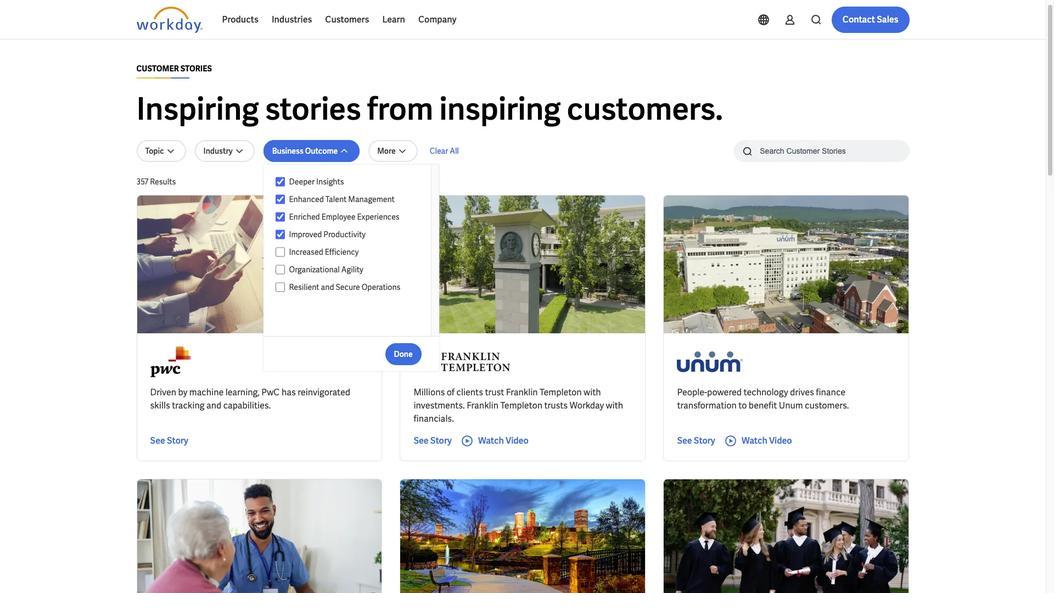 Task type: vqa. For each thing, say whether or not it's contained in the screenshot.
Management at the top left of the page
yes



Task type: describe. For each thing, give the bounding box(es) containing it.
watch video for unum
[[742, 435, 792, 447]]

outcome
[[305, 146, 338, 156]]

technology
[[744, 387, 789, 398]]

experiences
[[357, 212, 400, 222]]

done
[[394, 349, 413, 359]]

1 story from the left
[[167, 435, 188, 447]]

improved productivity
[[289, 230, 366, 239]]

skills
[[150, 400, 170, 411]]

clear
[[430, 146, 448, 156]]

watch video link for unum
[[724, 434, 792, 448]]

machine
[[189, 387, 224, 398]]

business
[[272, 146, 304, 156]]

workday
[[570, 400, 604, 411]]

inspiring
[[440, 89, 561, 129]]

people-powered technology drives finance transformation to benefit unum customers.
[[677, 387, 849, 411]]

enhanced
[[289, 194, 324, 204]]

productivity
[[324, 230, 366, 239]]

industry button
[[195, 140, 255, 162]]

trusts
[[545, 400, 568, 411]]

deeper insights
[[289, 177, 344, 187]]

contact sales link
[[832, 7, 910, 33]]

organizational
[[289, 265, 340, 275]]

products
[[222, 14, 259, 25]]

watch video link for franklin
[[461, 434, 529, 448]]

learn button
[[376, 7, 412, 33]]

deeper insights link
[[285, 175, 421, 188]]

Search Customer Stories text field
[[754, 141, 888, 160]]

0 vertical spatial with
[[584, 387, 601, 398]]

watch video for franklin
[[478, 435, 529, 447]]

357 results
[[136, 177, 176, 187]]

drives
[[790, 387, 814, 398]]

story for millions of clients trust franklin templeton with investments. franklin templeton trusts workday with financials.
[[431, 435, 452, 447]]

improved
[[289, 230, 322, 239]]

finance
[[816, 387, 846, 398]]

increased efficiency
[[289, 247, 359, 257]]

industries
[[272, 14, 312, 25]]

watch for franklin
[[478, 435, 504, 447]]

0 vertical spatial customers.
[[567, 89, 723, 129]]

industries button
[[265, 7, 319, 33]]

0 vertical spatial and
[[321, 282, 334, 292]]

deeper
[[289, 177, 315, 187]]

organizational agility link
[[285, 263, 421, 276]]

to
[[739, 400, 747, 411]]

see story for millions of clients trust franklin templeton with investments. franklin templeton trusts workday with financials.
[[414, 435, 452, 447]]

stories
[[181, 64, 212, 74]]

from
[[367, 89, 433, 129]]

sales
[[877, 14, 899, 25]]

business outcome button
[[263, 140, 360, 162]]

business outcome
[[272, 146, 338, 156]]

enriched
[[289, 212, 320, 222]]

unum image
[[677, 347, 743, 377]]

management
[[348, 194, 395, 204]]

video for franklin
[[506, 435, 529, 447]]

employee
[[322, 212, 356, 222]]

by
[[178, 387, 188, 398]]

increased efficiency link
[[285, 246, 421, 259]]

and inside driven by machine learning, pwc has reinvigorated skills tracking and capabilities.
[[207, 400, 222, 411]]

contact
[[843, 14, 876, 25]]

see story link for people-powered technology drives finance transformation to benefit unum customers.
[[677, 434, 716, 448]]

financials.
[[414, 413, 454, 425]]

resilient
[[289, 282, 319, 292]]

clear all button
[[427, 140, 462, 162]]

agility
[[342, 265, 363, 275]]

tracking
[[172, 400, 205, 411]]

1 vertical spatial franklin
[[467, 400, 499, 411]]

operations
[[362, 282, 401, 292]]

transformation
[[677, 400, 737, 411]]

see for millions of clients trust franklin templeton with investments. franklin templeton trusts workday with financials.
[[414, 435, 429, 447]]

enhanced talent management link
[[285, 193, 421, 206]]

inspiring
[[136, 89, 259, 129]]

topic button
[[136, 140, 186, 162]]

driven
[[150, 387, 176, 398]]



Task type: locate. For each thing, give the bounding box(es) containing it.
inspiring stories from inspiring customers.
[[136, 89, 723, 129]]

organizational agility
[[289, 265, 363, 275]]

pricewaterhousecoopers global licensing services corporation (pwc) image
[[150, 347, 191, 377]]

1 horizontal spatial and
[[321, 282, 334, 292]]

topic
[[145, 146, 164, 156]]

with right the workday
[[606, 400, 624, 411]]

1 vertical spatial and
[[207, 400, 222, 411]]

None checkbox
[[276, 194, 285, 204], [276, 230, 285, 239], [276, 282, 285, 292], [276, 194, 285, 204], [276, 230, 285, 239], [276, 282, 285, 292]]

increased
[[289, 247, 323, 257]]

1 horizontal spatial story
[[431, 435, 452, 447]]

watch video down millions of clients trust franklin templeton with investments. franklin templeton trusts workday with financials.
[[478, 435, 529, 447]]

enriched employee experiences link
[[285, 210, 421, 224]]

efficiency
[[325, 247, 359, 257]]

customers
[[325, 14, 369, 25]]

1 horizontal spatial customers.
[[805, 400, 849, 411]]

story for people-powered technology drives finance transformation to benefit unum customers.
[[694, 435, 716, 447]]

customer
[[136, 64, 179, 74]]

has
[[282, 387, 296, 398]]

franklin
[[506, 387, 538, 398], [467, 400, 499, 411]]

and down organizational agility
[[321, 282, 334, 292]]

secure
[[336, 282, 360, 292]]

see down transformation
[[677, 435, 692, 447]]

1 watch video from the left
[[478, 435, 529, 447]]

stories
[[265, 89, 361, 129]]

templeton down 'trust'
[[501, 400, 543, 411]]

0 vertical spatial templeton
[[540, 387, 582, 398]]

franklin down 'trust'
[[467, 400, 499, 411]]

0 horizontal spatial with
[[584, 387, 601, 398]]

millions of clients trust franklin templeton with investments. franklin templeton trusts workday with financials.
[[414, 387, 624, 425]]

1 horizontal spatial watch video link
[[724, 434, 792, 448]]

see for people-powered technology drives finance transformation to benefit unum customers.
[[677, 435, 692, 447]]

2 see story from the left
[[414, 435, 452, 447]]

watch down millions of clients trust franklin templeton with investments. franklin templeton trusts workday with financials.
[[478, 435, 504, 447]]

None checkbox
[[276, 177, 285, 187], [276, 212, 285, 222], [276, 247, 285, 257], [276, 265, 285, 275], [276, 177, 285, 187], [276, 212, 285, 222], [276, 247, 285, 257], [276, 265, 285, 275]]

see down the financials.
[[414, 435, 429, 447]]

watch video down benefit at bottom
[[742, 435, 792, 447]]

1 horizontal spatial see story link
[[414, 434, 452, 448]]

3 story from the left
[[694, 435, 716, 447]]

reinvigorated
[[298, 387, 350, 398]]

learning,
[[226, 387, 260, 398]]

1 horizontal spatial watch
[[742, 435, 768, 447]]

customers. inside people-powered technology drives finance transformation to benefit unum customers.
[[805, 400, 849, 411]]

1 vertical spatial customers.
[[805, 400, 849, 411]]

video down unum
[[769, 435, 792, 447]]

0 horizontal spatial and
[[207, 400, 222, 411]]

0 horizontal spatial video
[[506, 435, 529, 447]]

more button
[[369, 140, 418, 162]]

resilient and secure operations
[[289, 282, 401, 292]]

see story link down skills on the left bottom of the page
[[150, 434, 188, 448]]

company button
[[412, 7, 463, 33]]

with
[[584, 387, 601, 398], [606, 400, 624, 411]]

1 see from the left
[[150, 435, 165, 447]]

resilient and secure operations link
[[285, 281, 421, 294]]

pwc
[[262, 387, 280, 398]]

see
[[150, 435, 165, 447], [414, 435, 429, 447], [677, 435, 692, 447]]

watch video
[[478, 435, 529, 447], [742, 435, 792, 447]]

products button
[[216, 7, 265, 33]]

watch video link down millions of clients trust franklin templeton with investments. franklin templeton trusts workday with financials.
[[461, 434, 529, 448]]

2 horizontal spatial see
[[677, 435, 692, 447]]

3 see story link from the left
[[677, 434, 716, 448]]

people-
[[677, 387, 708, 398]]

0 vertical spatial franklin
[[506, 387, 538, 398]]

industry
[[204, 146, 233, 156]]

357
[[136, 177, 148, 187]]

story down the financials.
[[431, 435, 452, 447]]

0 horizontal spatial franklin
[[467, 400, 499, 411]]

story down tracking
[[167, 435, 188, 447]]

watch video link
[[461, 434, 529, 448], [724, 434, 792, 448]]

0 horizontal spatial watch
[[478, 435, 504, 447]]

more
[[377, 146, 396, 156]]

clear all
[[430, 146, 459, 156]]

1 video from the left
[[506, 435, 529, 447]]

watch down benefit at bottom
[[742, 435, 768, 447]]

see story link down transformation
[[677, 434, 716, 448]]

franklin right 'trust'
[[506, 387, 538, 398]]

2 see story link from the left
[[414, 434, 452, 448]]

see story link down the financials.
[[414, 434, 452, 448]]

watch video link down benefit at bottom
[[724, 434, 792, 448]]

and
[[321, 282, 334, 292], [207, 400, 222, 411]]

investments.
[[414, 400, 465, 411]]

2 watch from the left
[[742, 435, 768, 447]]

see story down transformation
[[677, 435, 716, 447]]

company
[[419, 14, 457, 25]]

enriched employee experiences
[[289, 212, 400, 222]]

2 horizontal spatial see story
[[677, 435, 716, 447]]

of
[[447, 387, 455, 398]]

0 horizontal spatial story
[[167, 435, 188, 447]]

templeton up trusts
[[540, 387, 582, 398]]

2 see from the left
[[414, 435, 429, 447]]

2 story from the left
[[431, 435, 452, 447]]

see down skills on the left bottom of the page
[[150, 435, 165, 447]]

1 horizontal spatial watch video
[[742, 435, 792, 447]]

see story
[[150, 435, 188, 447], [414, 435, 452, 447], [677, 435, 716, 447]]

enhanced talent management
[[289, 194, 395, 204]]

customers button
[[319, 7, 376, 33]]

2 horizontal spatial story
[[694, 435, 716, 447]]

driven by machine learning, pwc has reinvigorated skills tracking and capabilities.
[[150, 387, 350, 411]]

1 watch from the left
[[478, 435, 504, 447]]

see story link for millions of clients trust franklin templeton with investments. franklin templeton trusts workday with financials.
[[414, 434, 452, 448]]

improved productivity link
[[285, 228, 421, 241]]

2 video from the left
[[769, 435, 792, 447]]

0 horizontal spatial watch video
[[478, 435, 529, 447]]

2 watch video from the left
[[742, 435, 792, 447]]

customers.
[[567, 89, 723, 129], [805, 400, 849, 411]]

and down the machine
[[207, 400, 222, 411]]

learn
[[383, 14, 405, 25]]

powered
[[708, 387, 742, 398]]

clients
[[457, 387, 483, 398]]

go to the homepage image
[[136, 7, 202, 33]]

1 vertical spatial templeton
[[501, 400, 543, 411]]

done button
[[385, 343, 422, 365]]

0 horizontal spatial see
[[150, 435, 165, 447]]

story
[[167, 435, 188, 447], [431, 435, 452, 447], [694, 435, 716, 447]]

customer stories
[[136, 64, 212, 74]]

2 horizontal spatial see story link
[[677, 434, 716, 448]]

with up the workday
[[584, 387, 601, 398]]

2 watch video link from the left
[[724, 434, 792, 448]]

capabilities.
[[223, 400, 271, 411]]

3 see story from the left
[[677, 435, 716, 447]]

0 horizontal spatial see story link
[[150, 434, 188, 448]]

1 see story link from the left
[[150, 434, 188, 448]]

see story down skills on the left bottom of the page
[[150, 435, 188, 447]]

see story for people-powered technology drives finance transformation to benefit unum customers.
[[677, 435, 716, 447]]

0 horizontal spatial see story
[[150, 435, 188, 447]]

all
[[450, 146, 459, 156]]

benefit
[[749, 400, 777, 411]]

1 horizontal spatial see
[[414, 435, 429, 447]]

results
[[150, 177, 176, 187]]

contact sales
[[843, 14, 899, 25]]

trust
[[485, 387, 504, 398]]

1 horizontal spatial video
[[769, 435, 792, 447]]

millions
[[414, 387, 445, 398]]

talent
[[326, 194, 347, 204]]

video for unum
[[769, 435, 792, 447]]

watch for unum
[[742, 435, 768, 447]]

insights
[[316, 177, 344, 187]]

1 horizontal spatial see story
[[414, 435, 452, 447]]

1 vertical spatial with
[[606, 400, 624, 411]]

1 horizontal spatial franklin
[[506, 387, 538, 398]]

watch
[[478, 435, 504, 447], [742, 435, 768, 447]]

1 horizontal spatial with
[[606, 400, 624, 411]]

see story down the financials.
[[414, 435, 452, 447]]

1 watch video link from the left
[[461, 434, 529, 448]]

3 see from the left
[[677, 435, 692, 447]]

0 horizontal spatial customers.
[[567, 89, 723, 129]]

0 horizontal spatial watch video link
[[461, 434, 529, 448]]

franklin templeton companies, llc image
[[414, 347, 511, 377]]

story down transformation
[[694, 435, 716, 447]]

templeton
[[540, 387, 582, 398], [501, 400, 543, 411]]

video down millions of clients trust franklin templeton with investments. franklin templeton trusts workday with financials.
[[506, 435, 529, 447]]

unum
[[779, 400, 803, 411]]

1 see story from the left
[[150, 435, 188, 447]]



